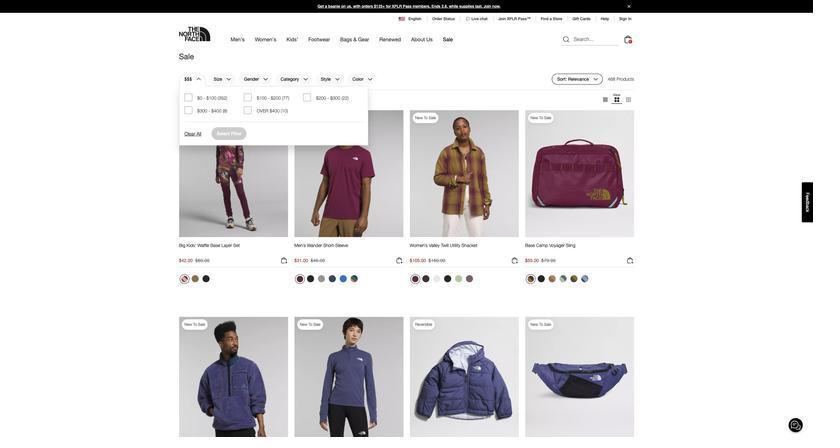 Task type: vqa. For each thing, say whether or not it's contained in the screenshot.
Sulphur Moss/New Taupe Green 'ICON'
yes



Task type: locate. For each thing, give the bounding box(es) containing it.
to for lumbnical—s image
[[540, 323, 544, 327]]

get a beanie on us, with orders $125+ for xplr pass members. ends 2.6, while supplies last. join now.
[[318, 4, 501, 9]]

footwear
[[309, 36, 330, 42]]

1 horizontal spatial $100
[[257, 95, 267, 101]]

color
[[353, 76, 364, 82]]

1 horizontal spatial base
[[526, 243, 535, 248]]

men's
[[231, 36, 245, 42]]

view list box
[[600, 93, 635, 107]]

new for women's valley twill utility shacket image
[[416, 116, 423, 120]]

1 $200 from the left
[[271, 95, 281, 101]]

0 horizontal spatial $100
[[207, 95, 217, 101]]

style button
[[316, 74, 345, 85]]

fawn grey large halfdome shadow plaid image
[[466, 275, 473, 282]]

$200 left (77)
[[271, 95, 281, 101]]

$100 - $200 (77)
[[257, 95, 289, 101]]

big
[[179, 243, 185, 248]]

now.
[[493, 4, 501, 9]]

men's wander short-sleeve
[[295, 243, 348, 248]]

2 horizontal spatial a
[[806, 205, 811, 208]]

$100 inside the $100 - $200 (77) element
[[257, 95, 267, 101]]

to for base camp voyager sling image
[[540, 116, 544, 120]]

gift
[[573, 17, 579, 21]]

Gardenia White radio
[[432, 274, 442, 284]]

optic blue image
[[340, 275, 347, 282]]

category
[[281, 76, 299, 82]]

2 tnf black image from the left
[[444, 275, 451, 282]]

$400 left (8)
[[212, 108, 222, 114]]

dark sage/misty sage image
[[560, 275, 567, 282]]

$42.00
[[179, 258, 193, 263]]

$300 - $400 (8)
[[197, 108, 227, 114]]

select filter
[[217, 131, 242, 136]]

0 horizontal spatial tnf black image
[[307, 275, 314, 282]]

almond butter/utility brown image
[[549, 275, 556, 282]]

$300 down $0
[[197, 108, 207, 114]]

tnf black image
[[203, 275, 210, 282]]

1 horizontal spatial tnf black image
[[444, 275, 451, 282]]

view
[[614, 93, 621, 97]]

live chat
[[472, 17, 488, 21]]

new to sale for men's extreme pile pullover image
[[185, 323, 205, 327]]

base
[[211, 243, 220, 248], [526, 243, 535, 248]]

$100 up "over"
[[257, 95, 267, 101]]

0 horizontal spatial $200
[[271, 95, 281, 101]]

find a store
[[541, 17, 563, 21]]

pass
[[403, 4, 412, 9]]

join right last.
[[484, 4, 492, 9]]

1 horizontal spatial $400
[[270, 108, 280, 114]]

tnf black radio right gardenia white icon
[[443, 274, 453, 284]]

over $400 (10) link
[[244, 106, 304, 114]]

new to sale for women's valley twill utility shacket image
[[416, 116, 436, 120]]

1 horizontal spatial join
[[499, 17, 506, 21]]

Dark Sage/Misty Sage radio
[[558, 274, 569, 284]]

women's link
[[255, 31, 277, 48]]

$400
[[212, 108, 222, 114], [270, 108, 280, 114]]

on
[[341, 4, 346, 9]]

0 horizontal spatial base
[[211, 243, 220, 248]]

base left the camp
[[526, 243, 535, 248]]

reversible
[[416, 323, 433, 327]]

TNF Black radio
[[201, 274, 211, 284], [306, 274, 316, 284], [443, 274, 453, 284]]

join
[[484, 4, 492, 9], [499, 17, 506, 21]]

1 horizontal spatial a
[[550, 17, 552, 21]]

f e e d b a c k
[[806, 193, 811, 212]]

$100 left (352)
[[207, 95, 217, 101]]

clear
[[185, 131, 195, 137]]

sleeve
[[336, 243, 348, 248]]

Indigo Stone/Steel Blue/Shady Blue radio
[[580, 274, 590, 284]]

2 horizontal spatial tnf black radio
[[443, 274, 453, 284]]

base camp voyager sling button
[[526, 243, 576, 254]]

TNF Black/TNF White radio
[[536, 274, 547, 284]]

xplr
[[392, 4, 402, 9], [507, 17, 517, 21]]

cards
[[581, 17, 591, 21]]

boysenberry/sulphur moss image
[[528, 276, 534, 282]]

0 vertical spatial a
[[325, 4, 327, 9]]

1 vertical spatial join
[[499, 17, 506, 21]]

2 $choose color$ option group from the left
[[295, 274, 360, 287]]

$150.00
[[429, 258, 446, 263]]

Boysenberry Large Halfdome Shadow Plaid radio
[[411, 274, 420, 284]]

1 $100 from the left
[[207, 95, 217, 101]]

1
[[630, 40, 632, 43]]

big kids' waffle base layer set button
[[179, 243, 240, 254]]

tnf black radio right the boysenberry option
[[306, 274, 316, 284]]

- left (22) on the left top of the page
[[328, 95, 329, 101]]

boysenberry image
[[297, 276, 303, 282]]

while
[[449, 4, 459, 9]]

sale for women's sunriser ¼-zip image
[[314, 323, 321, 327]]

- right $0
[[204, 95, 205, 101]]

$0 - $100 (352)
[[197, 95, 227, 101]]

- inside the $100 - $200 (77) element
[[268, 95, 270, 101]]

a inside f e e d b a c k button
[[806, 205, 811, 208]]

0 horizontal spatial a
[[325, 4, 327, 9]]

to for men's extreme pile pullover image
[[193, 323, 197, 327]]

gardenia white image
[[434, 275, 441, 282]]

d
[[806, 200, 811, 203]]

$300 - $400 (8) link
[[185, 106, 244, 114]]

a right get on the left top of page
[[325, 4, 327, 9]]

men's extreme pile pullover image
[[179, 317, 288, 438]]

us,
[[347, 4, 352, 9]]

$300
[[331, 95, 341, 101], [197, 108, 207, 114]]

$79.00
[[542, 258, 556, 263]]

join down now.
[[499, 17, 506, 21]]

the north face home page image
[[179, 27, 210, 41]]

$300 left (22) on the left top of the page
[[331, 95, 341, 101]]

baby reversible perrito hooded jacket image
[[410, 317, 519, 438]]

- inside $200 - $300 (22) element
[[328, 95, 329, 101]]

3 tnf black radio from the left
[[443, 274, 453, 284]]

base camp voyager sling
[[526, 243, 576, 248]]

about
[[412, 36, 425, 42]]

e up b
[[806, 198, 811, 200]]

close image
[[625, 5, 634, 8]]

$0 - $100 (352) element
[[197, 95, 227, 101]]

relevance
[[569, 76, 590, 82]]

help
[[601, 17, 610, 21]]

over $400 (10) element
[[257, 108, 288, 114]]

$choose color$ option group for $60.00
[[179, 274, 212, 287]]

meld grey heather image
[[318, 275, 325, 282]]

sort: relevance
[[558, 76, 590, 82]]

tnf black/tnf white image
[[538, 275, 545, 282]]

xplr left the pass™
[[507, 17, 517, 21]]

0 horizontal spatial $300
[[197, 108, 207, 114]]

ends
[[432, 4, 441, 9]]

(77)
[[282, 95, 289, 101]]

a right find
[[550, 17, 552, 21]]

1 vertical spatial xplr
[[507, 17, 517, 21]]

get
[[318, 4, 324, 9]]

$200 down style
[[316, 95, 326, 101]]

get a beanie on us, with orders $125+ for xplr pass members. ends 2.6, while supplies last. join now. link
[[0, 0, 814, 13]]

0 horizontal spatial join
[[484, 4, 492, 9]]

- for $300
[[209, 108, 210, 114]]

$choose color$ option group
[[179, 274, 212, 287], [295, 274, 360, 287], [410, 274, 476, 287], [526, 274, 591, 287]]

join xplr pass™ link
[[499, 17, 531, 21]]

1 $400 from the left
[[212, 108, 222, 114]]

f e e d b a c k button
[[803, 182, 814, 223]]

$400 left (10)
[[270, 108, 280, 114]]

1 horizontal spatial $300
[[331, 95, 341, 101]]

tnf black image
[[307, 275, 314, 282], [444, 275, 451, 282]]

2 $200 from the left
[[316, 95, 326, 101]]

new for base camp voyager sling image
[[531, 116, 539, 120]]

sale for women's valley twill utility shacket image
[[429, 116, 436, 120]]

valley
[[429, 243, 440, 248]]

coal brown image
[[423, 275, 430, 282]]

a up k
[[806, 205, 811, 208]]

men's wander short-sleeve button
[[295, 243, 348, 254]]

sulphur moss/new taupe green image
[[571, 275, 578, 282]]

women's valley twill utility shacket button
[[410, 243, 478, 254]]

search all image
[[563, 35, 570, 43]]

xplr right for
[[392, 4, 402, 9]]

a inside the get a beanie on us, with orders $125+ for xplr pass members. ends 2.6, while supplies last. join now. link
[[325, 4, 327, 9]]

3 $choose color$ option group from the left
[[410, 274, 476, 287]]

clear all button
[[185, 130, 202, 138]]

products
[[617, 76, 635, 82]]

$choose color$ option group for $150.00
[[410, 274, 476, 287]]

1 horizontal spatial tnf black radio
[[306, 274, 316, 284]]

orders
[[362, 4, 373, 9]]

Boysenberry radio
[[295, 274, 305, 284]]

new to sale for lumbnical—s image
[[531, 323, 552, 327]]

tnf black image right gardenia white icon
[[444, 275, 451, 282]]

2 vertical spatial a
[[806, 205, 811, 208]]

Search search field
[[562, 33, 619, 46]]

(10)
[[281, 108, 288, 114]]

0 horizontal spatial xplr
[[392, 4, 402, 9]]

- inside $0 - $100 (352) element
[[204, 95, 205, 101]]

e up d
[[806, 195, 811, 198]]

1 base from the left
[[211, 243, 220, 248]]

sling
[[567, 243, 576, 248]]

- down $0 - $100 (352) element
[[209, 108, 210, 114]]

to for women's sunriser ¼-zip image
[[309, 323, 313, 327]]

1 $choose color$ option group from the left
[[179, 274, 212, 287]]

$100 inside $0 - $100 (352) element
[[207, 95, 217, 101]]

- up over $400 (10) link
[[268, 95, 270, 101]]

women's sunriser ¼-zip image
[[295, 317, 404, 438]]

- for $0
[[204, 95, 205, 101]]

sign in
[[620, 17, 632, 21]]

boysenberry large halfdome shadow plaid image
[[412, 276, 419, 282]]

2 $100 from the left
[[257, 95, 267, 101]]

wander
[[307, 243, 322, 248]]

sale
[[443, 36, 453, 42], [179, 52, 194, 61], [429, 116, 436, 120], [545, 116, 552, 120], [198, 323, 205, 327], [314, 323, 321, 327], [545, 323, 552, 327]]

1 vertical spatial a
[[550, 17, 552, 21]]

0 horizontal spatial tnf black radio
[[201, 274, 211, 284]]

gear
[[358, 36, 369, 42]]

tnf black image right the boysenberry option
[[307, 275, 314, 282]]

sale link
[[443, 31, 453, 48]]

1 horizontal spatial $200
[[316, 95, 326, 101]]

new
[[416, 116, 423, 120], [531, 116, 539, 120], [185, 323, 192, 327], [300, 323, 308, 327], [531, 323, 539, 327]]

Meld Grey Heather radio
[[316, 274, 327, 284]]

4 $choose color$ option group from the left
[[526, 274, 591, 287]]

0 horizontal spatial $400
[[212, 108, 222, 114]]

468 products
[[608, 76, 635, 82]]

a for beanie
[[325, 4, 327, 9]]

2 base from the left
[[526, 243, 535, 248]]

misty sage icon plaid 2 image
[[455, 275, 462, 282]]

base left layer
[[211, 243, 220, 248]]

Shady Blue radio
[[327, 274, 338, 284]]

members.
[[413, 4, 431, 9]]

- inside $300 - $400 (8) element
[[209, 108, 210, 114]]

Almond Butter/Utility Brown radio
[[547, 274, 558, 284]]

Coal Brown radio
[[421, 274, 431, 284]]

1 horizontal spatial xplr
[[507, 17, 517, 21]]

Misty Sage Icon Plaid 2 radio
[[454, 274, 464, 284]]

sale for lumbnical—s image
[[545, 323, 552, 327]]

Fawn Grey Large Halfdome Shadow Plaid radio
[[465, 274, 475, 284]]

$125+
[[374, 4, 385, 9]]

e
[[806, 195, 811, 198], [806, 198, 811, 200]]

tnf black radio right utility brown camo texture small print "image"
[[201, 274, 211, 284]]

kids'
[[287, 36, 298, 42]]



Task type: describe. For each thing, give the bounding box(es) containing it.
$105.00
[[410, 258, 426, 263]]

shacket
[[462, 243, 478, 248]]

1 link
[[623, 34, 634, 44]]

0 vertical spatial xplr
[[392, 4, 402, 9]]

filter
[[231, 131, 242, 136]]

2 $400 from the left
[[270, 108, 280, 114]]

style
[[321, 76, 331, 82]]

Utility Brown Camo Texture Small Print radio
[[190, 274, 200, 284]]

live
[[472, 17, 479, 21]]

join xplr pass™
[[499, 17, 531, 21]]

Summit Navy Camo Texture Print radio
[[349, 274, 359, 284]]

new to sale for base camp voyager sling image
[[531, 116, 552, 120]]

all
[[197, 131, 202, 137]]

help link
[[601, 17, 610, 21]]

new to sale for women's sunriser ¼-zip image
[[300, 323, 321, 327]]

women's valley twill utility shacket image
[[410, 110, 519, 238]]

live chat button
[[465, 16, 489, 22]]

$choose color$ option group for $45.00
[[295, 274, 360, 287]]

size
[[214, 76, 222, 82]]

2 tnf black radio from the left
[[306, 274, 316, 284]]

sale for base camp voyager sling image
[[545, 116, 552, 120]]

sort:
[[558, 76, 567, 82]]

Optic Blue radio
[[338, 274, 349, 284]]

0 vertical spatial $300
[[331, 95, 341, 101]]

color button
[[347, 74, 378, 85]]

(8)
[[223, 108, 227, 114]]

f
[[806, 193, 811, 195]]

gift cards
[[573, 17, 591, 21]]

women's
[[410, 243, 428, 248]]

order
[[433, 17, 443, 21]]

chat
[[480, 17, 488, 21]]

renewed link
[[380, 31, 401, 48]]

clear all
[[185, 131, 202, 137]]

view button
[[612, 93, 623, 107]]

us
[[427, 36, 433, 42]]

- for $100
[[268, 95, 270, 101]]

a for store
[[550, 17, 552, 21]]

sale for men's extreme pile pullover image
[[198, 323, 205, 327]]

1 vertical spatial $300
[[197, 108, 207, 114]]

select
[[217, 131, 230, 136]]

order status link
[[433, 17, 455, 21]]

utility brown camo texture small print image
[[192, 275, 199, 282]]

short-
[[323, 243, 336, 248]]

468 products status
[[608, 74, 635, 85]]

big kids' waffle base layer set image
[[179, 110, 288, 238]]

to for women's valley twill utility shacket image
[[424, 116, 428, 120]]

size button
[[208, 74, 236, 85]]

men's
[[295, 243, 306, 248]]

utility
[[450, 243, 461, 248]]

b
[[806, 203, 811, 205]]

men's link
[[231, 31, 245, 48]]

shady blue image
[[329, 275, 336, 282]]

$$$
[[185, 76, 192, 82]]

men's wander short-sleeve image
[[295, 110, 404, 238]]

new for lumbnical—s image
[[531, 323, 539, 327]]

0 vertical spatial join
[[484, 4, 492, 9]]

category button
[[275, 74, 313, 85]]

sign in button
[[620, 17, 632, 21]]

1 tnf black image from the left
[[307, 275, 314, 282]]

$100 - $200 (77) element
[[257, 95, 289, 101]]

k
[[806, 210, 811, 212]]

english link
[[399, 16, 422, 22]]

468
[[608, 76, 616, 82]]

Boysenberry Paint Lightening Small Print radio
[[180, 274, 189, 284]]

$0
[[197, 95, 202, 101]]

summit navy camo texture print image
[[351, 275, 358, 282]]

base camp voyager sling image
[[526, 110, 635, 238]]

$300 - $400 (8) element
[[197, 108, 227, 114]]

last.
[[476, 4, 483, 9]]

$31.00
[[295, 258, 308, 263]]

pass™
[[519, 17, 531, 21]]

bags
[[340, 36, 352, 42]]

$200 - $300 (22) element
[[316, 95, 349, 101]]

2 e from the top
[[806, 198, 811, 200]]

supplies
[[460, 4, 475, 9]]

Sulphur Moss/New Taupe Green radio
[[569, 274, 579, 284]]

bags & gear
[[340, 36, 369, 42]]

gender
[[244, 76, 259, 82]]

$choose color$ option group for $79.00
[[526, 274, 591, 287]]

big kids' waffle base layer set
[[179, 243, 240, 248]]

over
[[257, 108, 269, 114]]

with
[[353, 4, 361, 9]]

Boysenberry/Sulphur Moss radio
[[526, 274, 536, 284]]

renewed
[[380, 36, 401, 42]]

twill
[[441, 243, 449, 248]]

1 tnf black radio from the left
[[201, 274, 211, 284]]

footwear link
[[309, 31, 330, 48]]

lumbnical—s image
[[526, 317, 635, 438]]

boysenberry paint lightening small print image
[[181, 276, 188, 282]]

base inside button
[[211, 243, 220, 248]]

c
[[806, 208, 811, 210]]

new for women's sunriser ¼-zip image
[[300, 323, 308, 327]]

- for $200
[[328, 95, 329, 101]]

set
[[233, 243, 240, 248]]

$45.00
[[311, 258, 325, 263]]

sign
[[620, 17, 628, 21]]

indigo stone/steel blue/shady blue image
[[582, 275, 589, 282]]

find a store link
[[541, 17, 563, 21]]

base inside 'button'
[[526, 243, 535, 248]]

layer
[[222, 243, 232, 248]]

(352)
[[218, 95, 227, 101]]

gift cards link
[[573, 17, 591, 21]]

find
[[541, 17, 549, 21]]

$100 - $200 (77) link
[[244, 94, 304, 101]]

over $400 (10)
[[257, 108, 288, 114]]

1 e from the top
[[806, 195, 811, 198]]

about us link
[[412, 31, 433, 48]]

sort: relevance button
[[552, 74, 603, 85]]

$55.00
[[526, 258, 539, 263]]

new for men's extreme pile pullover image
[[185, 323, 192, 327]]

women's
[[255, 36, 277, 42]]



